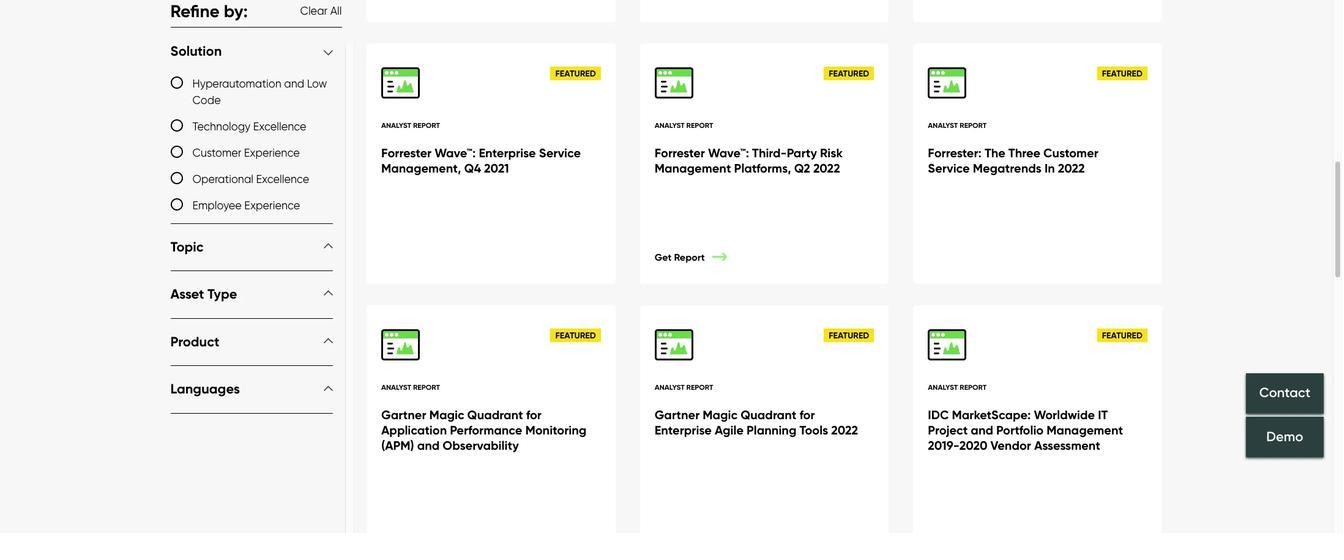 Task type: describe. For each thing, give the bounding box(es) containing it.
service inside forrester: the three customer service megatrends in 2022
[[928, 160, 970, 176]]

analyst report for gartner magic quadrant for enterprise agile planning tools 2022
[[655, 383, 713, 392]]

analyst for gartner magic quadrant for enterprise agile planning tools 2022
[[655, 383, 685, 392]]

hyperautomation
[[193, 77, 282, 90]]

gartner for gartner magic quadrant for application performance monitoring (apm) and observability
[[381, 407, 426, 422]]

analyst report for forrester wave™: enterprise service management, q4 2021
[[381, 121, 440, 130]]

technology excellence
[[193, 120, 307, 133]]

technology
[[193, 120, 251, 133]]

enterprise inside forrester wave™: enterprise service management, q4 2021
[[479, 145, 536, 160]]

experience for customer experience
[[244, 146, 300, 159]]

report
[[674, 251, 705, 263]]

the
[[985, 145, 1006, 160]]

analyst for forrester: the three customer service megatrends in 2022
[[928, 121, 958, 130]]

three
[[1009, 145, 1041, 160]]

featured for gartner magic quadrant for enterprise agile planning tools 2022
[[829, 330, 869, 341]]

product
[[171, 333, 220, 350]]

asset type
[[171, 286, 237, 302]]

by:
[[224, 1, 248, 21]]

application
[[381, 422, 447, 438]]

planning
[[747, 422, 797, 438]]

wave™: for q4
[[435, 145, 476, 160]]

topic
[[171, 238, 204, 255]]

asset
[[171, 286, 204, 302]]

low
[[307, 77, 327, 90]]

get report
[[655, 251, 705, 263]]

featured for forrester wave™: enterprise service management, q4 2021
[[555, 68, 596, 79]]

party
[[787, 145, 817, 160]]

enterprise inside gartner magic quadrant for enterprise agile planning tools 2022
[[655, 422, 712, 438]]

platforms,
[[734, 160, 791, 176]]

demo
[[1267, 428, 1304, 445]]

it
[[1098, 407, 1108, 422]]

forrester for forrester wave™: enterprise service management, q4 2021
[[381, 145, 432, 160]]

risk
[[820, 145, 843, 160]]

report for and
[[960, 383, 987, 392]]

refine
[[171, 1, 220, 21]]

analyst for idc marketscape: worldwide it project and portfolio management 2019-2020 vendor assessment
[[928, 383, 958, 392]]

analyst report for gartner magic quadrant for application performance monitoring (apm) and observability
[[381, 383, 440, 392]]

management inside idc marketscape: worldwide it project and portfolio management 2019-2020 vendor assessment
[[1047, 422, 1123, 438]]

employee
[[193, 199, 242, 212]]

demo link
[[1246, 417, 1324, 457]]

analyst for forrester wave™: third-party risk management platforms, q2 2022
[[655, 121, 685, 130]]

forrester wave™: third-party risk management platforms, q2 2022
[[655, 145, 843, 176]]

quadrant for agile
[[741, 407, 797, 422]]

and inside hyperautomation and low code
[[284, 77, 305, 90]]

forrester:
[[928, 145, 982, 160]]

and inside gartner magic quadrant for application performance monitoring (apm) and observability
[[417, 438, 440, 453]]

management,
[[381, 160, 461, 176]]

report for performance
[[413, 383, 440, 392]]

analyst for forrester wave™: enterprise service management, q4 2021
[[381, 121, 411, 130]]

experience for employee experience
[[245, 199, 300, 212]]

customer experience
[[193, 146, 300, 159]]

megatrends
[[973, 160, 1042, 176]]

magic for agile
[[703, 407, 738, 422]]

report for megatrends
[[960, 121, 987, 130]]

service inside forrester wave™: enterprise service management, q4 2021
[[539, 145, 581, 160]]

featured for forrester wave™: third-party risk management platforms, q2 2022
[[829, 68, 869, 79]]

contact
[[1259, 385, 1311, 401]]

2020
[[960, 438, 988, 453]]

analyst report for forrester wave™: third-party risk management platforms, q2 2022
[[655, 121, 713, 130]]

in
[[1045, 160, 1055, 176]]

analyst report for idc marketscape: worldwide it project and portfolio management 2019-2020 vendor assessment
[[928, 383, 987, 392]]

forrester: the three customer service megatrends in 2022
[[928, 145, 1099, 176]]

analyst for gartner magic quadrant for application performance monitoring (apm) and observability
[[381, 383, 411, 392]]

featured for forrester: the three customer service megatrends in 2022
[[1102, 68, 1143, 79]]

solution
[[171, 43, 222, 59]]

operational excellence
[[193, 172, 310, 185]]

0 horizontal spatial customer
[[193, 146, 242, 159]]

featured for idc marketscape: worldwide it project and portfolio management 2019-2020 vendor assessment
[[1102, 330, 1143, 341]]

idc
[[928, 407, 949, 422]]

management inside forrester wave™: third-party risk management platforms, q2 2022
[[655, 160, 731, 176]]

report for agile
[[686, 383, 713, 392]]

2021
[[484, 160, 509, 176]]



Task type: vqa. For each thing, say whether or not it's contained in the screenshot.
experiences.
no



Task type: locate. For each thing, give the bounding box(es) containing it.
2022 for gartner magic quadrant for enterprise agile planning tools 2022
[[831, 422, 858, 438]]

report
[[413, 121, 440, 130], [686, 121, 713, 130], [960, 121, 987, 130], [413, 383, 440, 392], [686, 383, 713, 392], [960, 383, 987, 392]]

for inside gartner magic quadrant for application performance monitoring (apm) and observability
[[526, 407, 542, 422]]

2 for from the left
[[800, 407, 815, 422]]

2022 right q2
[[813, 160, 840, 176]]

worldwide
[[1034, 407, 1095, 422]]

2022 inside gartner magic quadrant for enterprise agile planning tools 2022
[[831, 422, 858, 438]]

featured
[[555, 68, 596, 79], [829, 68, 869, 79], [1102, 68, 1143, 79], [555, 330, 596, 341], [829, 330, 869, 341], [1102, 330, 1143, 341]]

1 wave™: from the left
[[435, 145, 476, 160]]

gartner inside gartner magic quadrant for application performance monitoring (apm) and observability
[[381, 407, 426, 422]]

2019-
[[928, 438, 960, 453]]

report for q4
[[413, 121, 440, 130]]

0 horizontal spatial quadrant
[[467, 407, 523, 422]]

clear
[[301, 4, 328, 17]]

featured for gartner magic quadrant for application performance monitoring (apm) and observability
[[555, 330, 596, 341]]

1 experience from the top
[[244, 146, 300, 159]]

magic left planning
[[703, 407, 738, 422]]

experience up operational excellence on the left top
[[244, 146, 300, 159]]

0 horizontal spatial management
[[655, 160, 731, 176]]

idc marketscape: worldwide it project and portfolio management 2019-2020 vendor assessment
[[928, 407, 1123, 453]]

1 gartner from the left
[[381, 407, 426, 422]]

excellence
[[254, 120, 307, 133], [256, 172, 310, 185]]

0 vertical spatial excellence
[[254, 120, 307, 133]]

quadrant
[[467, 407, 523, 422], [741, 407, 797, 422]]

for right 'performance' on the left bottom of the page
[[526, 407, 542, 422]]

1 forrester from the left
[[381, 145, 432, 160]]

(apm)
[[381, 438, 414, 453]]

1 magic from the left
[[429, 407, 464, 422]]

and right project
[[971, 422, 993, 438]]

1 for from the left
[[526, 407, 542, 422]]

for for planning
[[800, 407, 815, 422]]

0 vertical spatial enterprise
[[479, 145, 536, 160]]

magic inside gartner magic quadrant for enterprise agile planning tools 2022
[[703, 407, 738, 422]]

all
[[331, 4, 342, 17]]

and inside idc marketscape: worldwide it project and portfolio management 2019-2020 vendor assessment
[[971, 422, 993, 438]]

experience down operational excellence on the left top
[[245, 199, 300, 212]]

gartner magic quadrant for enterprise agile planning tools 2022
[[655, 407, 858, 438]]

wave™: inside forrester wave™: third-party risk management platforms, q2 2022
[[708, 145, 749, 160]]

gartner up the "(apm)"
[[381, 407, 426, 422]]

0 horizontal spatial service
[[539, 145, 581, 160]]

code
[[193, 93, 221, 106]]

1 horizontal spatial forrester
[[655, 145, 705, 160]]

1 horizontal spatial enterprise
[[655, 422, 712, 438]]

forrester inside forrester wave™: third-party risk management platforms, q2 2022
[[655, 145, 705, 160]]

1 horizontal spatial customer
[[1044, 145, 1099, 160]]

2 gartner from the left
[[655, 407, 700, 422]]

management
[[655, 160, 731, 176], [1047, 422, 1123, 438]]

performance
[[450, 422, 522, 438]]

1 horizontal spatial magic
[[703, 407, 738, 422]]

forrester
[[381, 145, 432, 160], [655, 145, 705, 160]]

gartner left agile
[[655, 407, 700, 422]]

2022 right in
[[1058, 160, 1085, 176]]

quadrant inside gartner magic quadrant for enterprise agile planning tools 2022
[[741, 407, 797, 422]]

2 magic from the left
[[703, 407, 738, 422]]

1 horizontal spatial and
[[417, 438, 440, 453]]

excellence for technology excellence
[[254, 120, 307, 133]]

employee experience
[[193, 199, 300, 212]]

1 horizontal spatial wave™:
[[708, 145, 749, 160]]

magic for performance
[[429, 407, 464, 422]]

magic up observability
[[429, 407, 464, 422]]

customer
[[1044, 145, 1099, 160], [193, 146, 242, 159]]

tools
[[800, 422, 828, 438]]

0 horizontal spatial enterprise
[[479, 145, 536, 160]]

wave™: left 2021
[[435, 145, 476, 160]]

and
[[284, 77, 305, 90], [971, 422, 993, 438], [417, 438, 440, 453]]

2022 right tools
[[831, 422, 858, 438]]

1 horizontal spatial for
[[800, 407, 815, 422]]

0 vertical spatial experience
[[244, 146, 300, 159]]

customer right three
[[1044, 145, 1099, 160]]

1 vertical spatial experience
[[245, 199, 300, 212]]

2022 inside forrester: the three customer service megatrends in 2022
[[1058, 160, 1085, 176]]

2 experience from the top
[[245, 199, 300, 212]]

portfolio
[[996, 422, 1044, 438]]

contact link
[[1246, 373, 1324, 414]]

excellence down hyperautomation and low code
[[254, 120, 307, 133]]

gartner
[[381, 407, 426, 422], [655, 407, 700, 422]]

wave™:
[[435, 145, 476, 160], [708, 145, 749, 160]]

0 vertical spatial management
[[655, 160, 731, 176]]

2 horizontal spatial and
[[971, 422, 993, 438]]

forrester wave™: enterprise service management, q4 2021
[[381, 145, 581, 176]]

0 horizontal spatial gartner
[[381, 407, 426, 422]]

project
[[928, 422, 968, 438]]

2 quadrant from the left
[[741, 407, 797, 422]]

wave™: inside forrester wave™: enterprise service management, q4 2021
[[435, 145, 476, 160]]

1 quadrant from the left
[[467, 407, 523, 422]]

monitoring
[[525, 422, 587, 438]]

quadrant up observability
[[467, 407, 523, 422]]

q2
[[794, 160, 810, 176]]

for right planning
[[800, 407, 815, 422]]

2022 for forrester wave™: third-party risk management platforms, q2 2022
[[813, 160, 840, 176]]

analyst
[[381, 121, 411, 130], [655, 121, 685, 130], [928, 121, 958, 130], [381, 383, 411, 392], [655, 383, 685, 392], [928, 383, 958, 392]]

excellence up employee experience
[[256, 172, 310, 185]]

0 horizontal spatial wave™:
[[435, 145, 476, 160]]

service
[[539, 145, 581, 160], [928, 160, 970, 176]]

for
[[526, 407, 542, 422], [800, 407, 815, 422]]

0 horizontal spatial for
[[526, 407, 542, 422]]

quadrant inside gartner magic quadrant for application performance monitoring (apm) and observability
[[467, 407, 523, 422]]

1 vertical spatial management
[[1047, 422, 1123, 438]]

1 horizontal spatial service
[[928, 160, 970, 176]]

magic
[[429, 407, 464, 422], [703, 407, 738, 422]]

assessment
[[1034, 438, 1101, 453]]

analyst report
[[381, 121, 440, 130], [655, 121, 713, 130], [928, 121, 987, 130], [381, 383, 440, 392], [655, 383, 713, 392], [928, 383, 987, 392]]

marketscape:
[[952, 407, 1031, 422]]

gartner for gartner magic quadrant for enterprise agile planning tools 2022
[[655, 407, 700, 422]]

enterprise
[[479, 145, 536, 160], [655, 422, 712, 438]]

clear all link
[[301, 2, 342, 20]]

gartner inside gartner magic quadrant for enterprise agile planning tools 2022
[[655, 407, 700, 422]]

for inside gartner magic quadrant for enterprise agile planning tools 2022
[[800, 407, 815, 422]]

0 horizontal spatial forrester
[[381, 145, 432, 160]]

and right the "(apm)"
[[417, 438, 440, 453]]

magic inside gartner magic quadrant for application performance monitoring (apm) and observability
[[429, 407, 464, 422]]

1 horizontal spatial quadrant
[[741, 407, 797, 422]]

and left low
[[284, 77, 305, 90]]

third-
[[752, 145, 787, 160]]

2 forrester from the left
[[655, 145, 705, 160]]

0 horizontal spatial magic
[[429, 407, 464, 422]]

type
[[208, 286, 237, 302]]

clear all
[[301, 4, 342, 17]]

customer inside forrester: the three customer service megatrends in 2022
[[1044, 145, 1099, 160]]

observability
[[443, 438, 519, 453]]

forrester for forrester wave™: third-party risk management platforms, q2 2022
[[655, 145, 705, 160]]

1 horizontal spatial management
[[1047, 422, 1123, 438]]

q4
[[464, 160, 481, 176]]

get
[[655, 251, 672, 263]]

vendor
[[991, 438, 1031, 453]]

gartner magic quadrant for application performance monitoring (apm) and observability
[[381, 407, 587, 453]]

2022 inside forrester wave™: third-party risk management platforms, q2 2022
[[813, 160, 840, 176]]

wave™: for management
[[708, 145, 749, 160]]

languages
[[171, 381, 240, 397]]

quadrant for performance
[[467, 407, 523, 422]]

report for management
[[686, 121, 713, 130]]

wave™: left third-
[[708, 145, 749, 160]]

refine by:
[[171, 1, 248, 21]]

0 horizontal spatial and
[[284, 77, 305, 90]]

operational
[[193, 172, 254, 185]]

analyst report for forrester: the three customer service megatrends in 2022
[[928, 121, 987, 130]]

for for monitoring
[[526, 407, 542, 422]]

forrester inside forrester wave™: enterprise service management, q4 2021
[[381, 145, 432, 160]]

experience
[[244, 146, 300, 159], [245, 199, 300, 212]]

1 vertical spatial excellence
[[256, 172, 310, 185]]

1 vertical spatial enterprise
[[655, 422, 712, 438]]

customer down technology
[[193, 146, 242, 159]]

1 horizontal spatial gartner
[[655, 407, 700, 422]]

excellence for operational excellence
[[256, 172, 310, 185]]

quadrant left tools
[[741, 407, 797, 422]]

hyperautomation and low code
[[193, 77, 327, 106]]

agile
[[715, 422, 744, 438]]

2022
[[813, 160, 840, 176], [1058, 160, 1085, 176], [831, 422, 858, 438]]

2 wave™: from the left
[[708, 145, 749, 160]]



